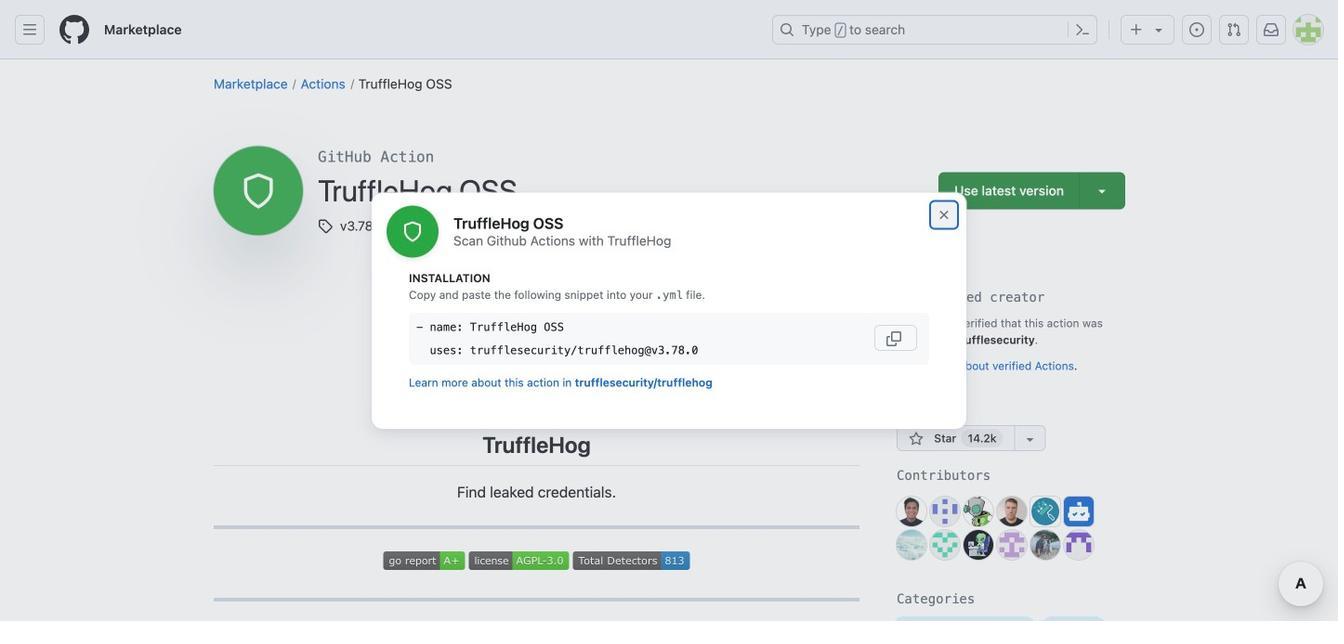Task type: describe. For each thing, give the bounding box(es) containing it.
command palette image
[[1076, 22, 1090, 37]]

add this repository to a list image
[[1023, 432, 1038, 447]]

14191 users starred this repository element
[[962, 429, 1004, 448]]

git pull request image
[[1227, 22, 1242, 37]]

copy to clipboard image
[[887, 332, 902, 347]]

inbox image
[[1264, 22, 1279, 37]]

homepage image
[[59, 15, 89, 45]]



Task type: vqa. For each thing, say whether or not it's contained in the screenshot.
1 link for Remove first_name / last_name from admin if missing from model
no



Task type: locate. For each thing, give the bounding box(es) containing it.
tag image
[[318, 219, 333, 234]]

close image
[[937, 208, 952, 222]]

choose a version image
[[1095, 184, 1110, 198]]

star image
[[909, 432, 924, 447]]

issue opened image
[[1190, 22, 1205, 37]]



